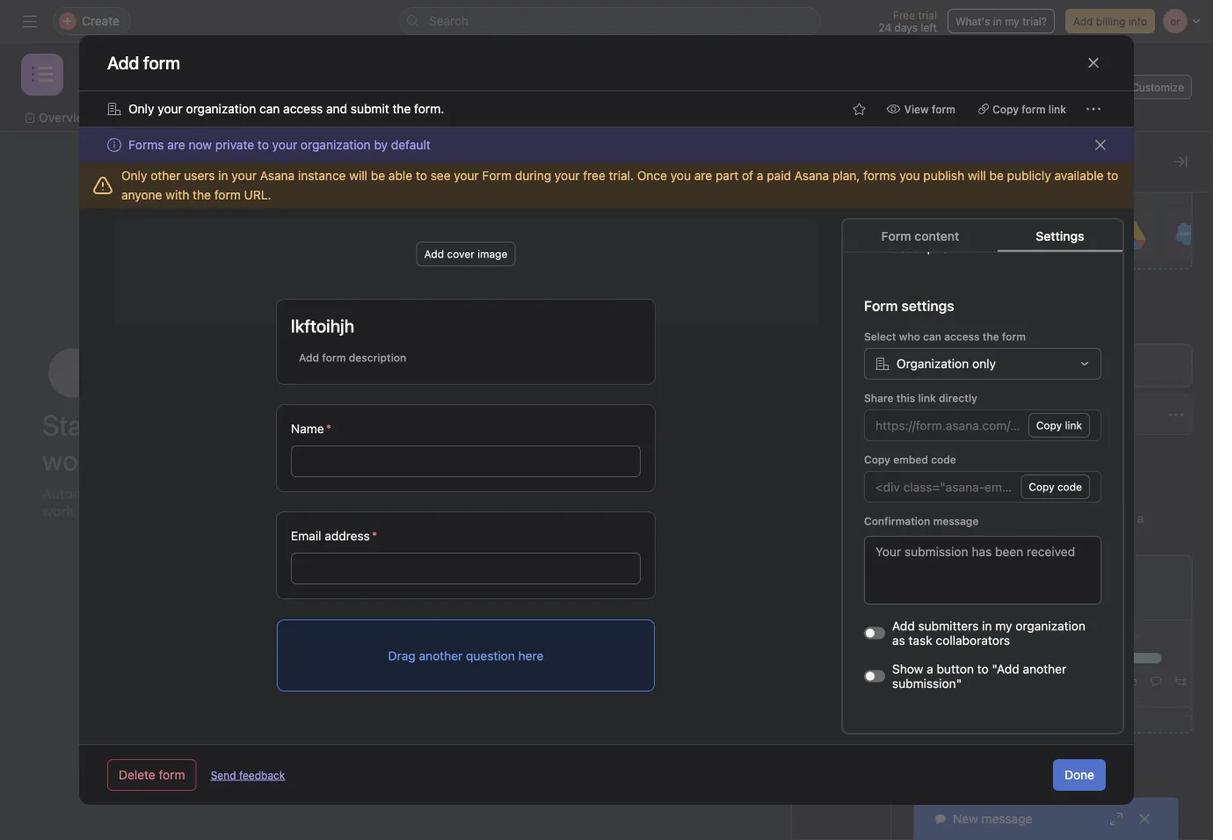 Task type: describe. For each thing, give the bounding box(es) containing it.
your up two minutes
[[209, 408, 262, 442]]

show a button to "add another submission" switch
[[864, 670, 885, 683]]

copy for copy all responses to task description
[[892, 226, 922, 240]]

to right available
[[1107, 168, 1118, 183]]

add to starred image
[[179, 68, 193, 82]]

search button
[[399, 7, 821, 35]]

happen
[[790, 494, 828, 507]]

private
[[215, 138, 254, 152]]

task
[[830, 559, 853, 571]]

this inside when tasks move to this section, what should happen automatically?
[[896, 479, 915, 491]]

the inside only other users in your asana instance will be able to see your form during your free trial.  once you are part of a paid asana plan, forms you publish will be publicly available to anyone with the form url.
[[193, 188, 211, 202]]

1 will from the left
[[349, 168, 368, 183]]

see
[[430, 168, 451, 183]]

code inside copy code button
[[1058, 481, 1082, 493]]

embed
[[893, 454, 928, 466]]

form settings
[[864, 298, 954, 314]]

what's in my trial?
[[956, 15, 1047, 27]]

0 horizontal spatial another
[[419, 649, 463, 663]]

share for share
[[1058, 81, 1087, 93]]

image
[[477, 248, 508, 260]]

0 horizontal spatial access
[[283, 102, 323, 116]]

team's
[[142, 485, 186, 502]]

form for 1 form
[[834, 473, 857, 485]]

apps
[[829, 387, 854, 399]]

tasks inside when tasks move to this section, what should happen automatically?
[[822, 479, 849, 491]]

workflow
[[426, 110, 480, 125]]

1 asana from the left
[[260, 168, 295, 183]]

in inside only other users in your asana instance will be able to see your form during your free trial.  once you are part of a paid asana plan, forms you publish will be publicly available to anyone with the form url.
[[218, 168, 228, 183]]

to left see
[[416, 168, 427, 183]]

by
[[374, 138, 388, 152]]

1 horizontal spatial organization
[[301, 138, 371, 152]]

templates
[[817, 575, 866, 587]]

now
[[189, 138, 212, 152]]

add task template
[[1004, 574, 1123, 591]]

select
[[864, 331, 896, 343]]

add cover image button
[[416, 242, 515, 266]]

automate
[[42, 485, 106, 502]]

task inside the copy all responses to task description
[[1018, 226, 1042, 240]]

done
[[1065, 768, 1094, 782]]

submit
[[351, 102, 389, 116]]

2 you from the left
[[900, 168, 920, 183]]

add submitters in my organization as task collaborators
[[892, 619, 1086, 648]]

done button
[[1053, 760, 1106, 791]]

more actions image
[[1087, 102, 1101, 116]]

address
[[325, 529, 370, 543]]

here
[[518, 649, 544, 663]]

list
[[128, 110, 149, 125]]

keep
[[273, 485, 305, 502]]

form.
[[414, 102, 444, 116]]

manually
[[464, 440, 515, 455]]

billing
[[1096, 15, 1126, 27]]

and inside add form dialog
[[326, 102, 347, 116]]

1 be from the left
[[371, 168, 385, 183]]

1 vertical spatial *
[[372, 529, 377, 543]]

2 horizontal spatial the
[[983, 331, 999, 343]]

task inside button
[[1034, 574, 1061, 591]]

description inside add form description button
[[349, 352, 406, 364]]

add for add form
[[946, 358, 969, 373]]

copy code button
[[1021, 475, 1090, 499]]

drag
[[388, 649, 416, 663]]

free trial 24 days left
[[879, 9, 937, 33]]

add form
[[946, 358, 998, 373]]

to inside show a button to "add another submission"
[[977, 662, 989, 676]]

another inside show a button to "add another submission"
[[1023, 662, 1067, 676]]

copy for copy form link
[[993, 103, 1019, 115]]

add billing info
[[1073, 15, 1147, 27]]

a inside the quickly create standardized tasks from a template.
[[1137, 511, 1144, 526]]

form inside only other users in your asana instance will be able to see your form during your free trial.  once you are part of a paid asana plan, forms you publish will be publicly available to anyone with the form url.
[[214, 188, 241, 202]]

a inside show a button to "add another submission"
[[927, 662, 933, 676]]

form for add form
[[972, 358, 998, 373]]

feedback
[[239, 769, 285, 782]]

send
[[211, 769, 236, 782]]

of
[[742, 168, 753, 183]]

share button
[[1036, 75, 1095, 99]]

timeline link
[[240, 108, 303, 127]]

untitled
[[787, 396, 839, 412]]

to inside when tasks move to this section, what should happen automatically?
[[883, 479, 893, 491]]

how
[[447, 365, 483, 386]]

in inside button
[[993, 15, 1002, 27]]

show a button to "add another submission"
[[892, 662, 1067, 691]]

section,
[[917, 479, 958, 491]]

list image
[[32, 64, 53, 85]]

only for only your organization can access and submit the form.
[[128, 102, 154, 116]]

are for forms are now private to your organization by default
[[167, 138, 185, 152]]

settings
[[1036, 229, 1084, 243]]

question
[[466, 649, 515, 663]]

once
[[637, 168, 667, 183]]

1 vertical spatial close image
[[1138, 812, 1152, 826]]

and inside start building your workflow in two minutes automate your team's process and keep work flowing.
[[245, 485, 270, 502]]

calendar link
[[324, 108, 391, 127]]

message
[[933, 515, 979, 527]]

tasks inside the quickly create standardized tasks from a template.
[[1074, 511, 1104, 526]]

close this dialog image
[[1087, 56, 1101, 70]]

paid
[[767, 168, 791, 183]]

search list box
[[399, 7, 821, 35]]

calendar
[[338, 110, 391, 125]]

add form description button
[[291, 345, 414, 370]]

when tasks move to this section, what should happen automatically?
[[790, 479, 1023, 507]]

task templates
[[912, 485, 1011, 502]]

board
[[184, 110, 219, 125]]

add submitters in my organization as task collaborators switch
[[864, 627, 885, 640]]

list link
[[114, 108, 149, 127]]

add for add task template
[[1004, 574, 1030, 591]]

template
[[1065, 574, 1123, 591]]

what
[[961, 479, 986, 491]]

fields
[[833, 214, 860, 227]]

0 horizontal spatial code
[[931, 454, 956, 466]]

copy all responses to task description
[[892, 226, 1042, 255]]

copy for copy embed code
[[864, 454, 890, 466]]

this inside add form dialog
[[896, 392, 915, 404]]

left
[[921, 21, 937, 33]]

new message
[[953, 812, 1032, 826]]

publish
[[923, 168, 965, 183]]

template.
[[912, 531, 966, 545]]

work flowing.
[[42, 503, 129, 520]]

add for add billing info
[[1073, 15, 1093, 27]]

should
[[989, 479, 1023, 491]]

to inside the copy all responses to task description
[[1003, 226, 1014, 240]]

link for form
[[1048, 103, 1066, 115]]

my inside button
[[1005, 15, 1020, 27]]



Task type: locate. For each thing, give the bounding box(es) containing it.
* right name
[[326, 422, 332, 436]]

you right once at the right
[[671, 168, 691, 183]]

will
[[349, 168, 368, 183], [968, 168, 986, 183]]

add inside button
[[1073, 15, 1093, 27]]

copy link button
[[1028, 413, 1090, 438]]

in inside add submitters in my organization as task collaborators
[[982, 619, 992, 633]]

organization only button
[[864, 348, 1101, 380]]

being
[[563, 365, 607, 386]]

to right added
[[665, 365, 681, 386]]

submitters
[[918, 619, 979, 633]]

add inside add submitters in my organization as task collaborators
[[892, 619, 915, 633]]

will right instance
[[349, 168, 368, 183]]

forms are now private to your organization by default
[[128, 138, 431, 152]]

info
[[1129, 15, 1147, 27]]

1 horizontal spatial another
[[1023, 662, 1067, 676]]

are right 'how'
[[487, 365, 512, 386]]

in right submitters
[[982, 619, 992, 633]]

copy inside the copy all responses to task description
[[892, 226, 922, 240]]

0 horizontal spatial a
[[757, 168, 763, 183]]

submission"
[[892, 676, 962, 691]]

copy inside copy code button
[[1029, 481, 1055, 493]]

select who can access the form
[[864, 331, 1026, 343]]

2 vertical spatial are
[[487, 365, 512, 386]]

add for add form description
[[299, 352, 319, 364]]

1 horizontal spatial access
[[944, 331, 980, 343]]

0 vertical spatial a
[[757, 168, 763, 183]]

tasks inside how are tasks being added to this project?
[[517, 365, 559, 386]]

forms down form settings
[[912, 320, 954, 336]]

0 horizontal spatial can
[[259, 102, 280, 116]]

1 horizontal spatial tasks
[[822, 479, 849, 491]]

lkftoihjh up the add form description
[[291, 316, 354, 336]]

task left 'template'
[[1034, 574, 1061, 591]]

add down the quickly create standardized tasks from a template.
[[1004, 574, 1030, 591]]

0 horizontal spatial organization
[[186, 102, 256, 116]]

2 vertical spatial tasks
[[1074, 511, 1104, 526]]

2 vertical spatial organization
[[1016, 619, 1086, 633]]

2 horizontal spatial tasks
[[1074, 511, 1104, 526]]

to right move
[[883, 479, 893, 491]]

in right what's
[[993, 15, 1002, 27]]

add left billing at right top
[[1073, 15, 1093, 27]]

a right "of"
[[757, 168, 763, 183]]

who
[[899, 331, 920, 343]]

task right as
[[909, 633, 932, 648]]

0 horizontal spatial *
[[326, 422, 332, 436]]

1 horizontal spatial description
[[892, 240, 956, 255]]

share for share this link directly
[[864, 392, 894, 404]]

forms for forms are now private to your organization by default
[[128, 138, 164, 152]]

1 vertical spatial and
[[245, 485, 270, 502]]

forms for forms
[[912, 320, 954, 336]]

your right see
[[454, 168, 479, 183]]

other
[[151, 168, 181, 183]]

are for how are tasks being added to this project?
[[487, 365, 512, 386]]

0 horizontal spatial you
[[671, 168, 691, 183]]

description
[[892, 240, 956, 255], [349, 352, 406, 364]]

1 horizontal spatial are
[[487, 365, 512, 386]]

0 horizontal spatial customize
[[912, 151, 997, 172]]

0 vertical spatial only
[[128, 102, 154, 116]]

lkftoihjh inside button
[[945, 407, 990, 422]]

my left trial?
[[1005, 15, 1020, 27]]

copy for copy link
[[1036, 419, 1062, 432]]

form inside copy form link button
[[1022, 103, 1046, 115]]

share right apps
[[864, 392, 894, 404]]

can
[[259, 102, 280, 116], [923, 331, 941, 343]]

tasks left move
[[822, 479, 849, 491]]

this project?
[[516, 390, 613, 411]]

copy inside copy form link button
[[993, 103, 1019, 115]]

0 vertical spatial forms
[[128, 138, 164, 152]]

share inside button
[[1058, 81, 1087, 93]]

1 vertical spatial link
[[918, 392, 936, 404]]

*
[[326, 422, 332, 436], [372, 529, 377, 543]]

task templates
[[817, 559, 866, 587]]

email
[[291, 529, 321, 543]]

1 vertical spatial task
[[1034, 574, 1061, 591]]

close details image
[[1174, 155, 1188, 169]]

or button
[[955, 76, 976, 98]]

customize inside dropdown button
[[1132, 81, 1184, 93]]

form left url.
[[214, 188, 241, 202]]

1 horizontal spatial forms
[[912, 320, 954, 336]]

overview link
[[25, 108, 93, 127]]

form for add form description
[[322, 352, 346, 364]]

share this link directly
[[864, 392, 977, 404]]

0 vertical spatial link
[[1048, 103, 1066, 115]]

form inside add form description button
[[322, 352, 346, 364]]

0 vertical spatial task
[[1018, 226, 1042, 240]]

are left part
[[694, 168, 712, 183]]

to left "add
[[977, 662, 989, 676]]

asana up url.
[[260, 168, 295, 183]]

1 vertical spatial tasks
[[822, 479, 849, 491]]

0 vertical spatial are
[[167, 138, 185, 152]]

your left the team's
[[109, 485, 138, 502]]

copy
[[993, 103, 1019, 115], [892, 226, 922, 240], [1036, 419, 1062, 432], [864, 454, 890, 466], [1029, 481, 1055, 493]]

add form button
[[912, 344, 1193, 388]]

rules
[[828, 301, 855, 313]]

to
[[257, 138, 269, 152], [416, 168, 427, 183], [1107, 168, 1118, 183], [1003, 226, 1014, 240], [665, 365, 681, 386], [883, 479, 893, 491], [977, 662, 989, 676]]

a right show
[[927, 662, 933, 676]]

code
[[931, 454, 956, 466], [1058, 481, 1082, 493]]

1 horizontal spatial asana
[[794, 168, 829, 183]]

messages
[[635, 110, 694, 125]]

1
[[826, 473, 831, 485]]

plan,
[[833, 168, 860, 183]]

0 vertical spatial organization
[[186, 102, 256, 116]]

the left form.
[[393, 102, 411, 116]]

to inside how are tasks being added to this project?
[[665, 365, 681, 386]]

are inside how are tasks being added to this project?
[[487, 365, 512, 386]]

form up organization only dropdown button
[[1002, 331, 1026, 343]]

only down the add form
[[128, 102, 154, 116]]

organization down add task template
[[1016, 619, 1086, 633]]

delete
[[119, 768, 155, 782]]

0 vertical spatial the
[[393, 102, 411, 116]]

1 horizontal spatial customize
[[1132, 81, 1184, 93]]

close image inside add form dialog
[[1094, 138, 1108, 152]]

0 horizontal spatial close image
[[1094, 138, 1108, 152]]

dashboard link
[[523, 108, 600, 127]]

1 vertical spatial are
[[694, 168, 712, 183]]

0 vertical spatial can
[[259, 102, 280, 116]]

in inside start building your workflow in two minutes automate your team's process and keep work flowing.
[[158, 444, 179, 477]]

customize down 'info'
[[1132, 81, 1184, 93]]

your down timeline
[[272, 138, 297, 152]]

in right users
[[218, 168, 228, 183]]

0 vertical spatial share
[[1058, 81, 1087, 93]]

0 vertical spatial *
[[326, 422, 332, 436]]

all
[[925, 226, 938, 240]]

lkftoihjh inside add form dialog
[[291, 316, 354, 336]]

are
[[167, 138, 185, 152], [694, 168, 712, 183], [487, 365, 512, 386]]

able
[[388, 168, 412, 183]]

1 vertical spatial lkftoihjh
[[945, 407, 990, 422]]

close image down more actions image
[[1094, 138, 1108, 152]]

form for delete form
[[159, 768, 185, 782]]

1 vertical spatial access
[[944, 331, 980, 343]]

trial.
[[609, 168, 634, 183]]

add form dialog
[[79, 35, 1134, 805]]

expand new message image
[[1109, 812, 1123, 826]]

organization up private
[[186, 102, 256, 116]]

only
[[128, 102, 154, 116], [121, 168, 147, 183]]

dashboard
[[537, 110, 600, 125]]

automatically?
[[831, 494, 905, 507]]

0 horizontal spatial and
[[245, 485, 270, 502]]

1 horizontal spatial close image
[[1138, 812, 1152, 826]]

lkftoihjh down directly
[[945, 407, 990, 422]]

tasks left from
[[1074, 511, 1104, 526]]

0 vertical spatial close image
[[1094, 138, 1108, 152]]

content
[[915, 229, 959, 243]]

1 vertical spatial share
[[864, 392, 894, 404]]

copy link
[[1036, 419, 1082, 432]]

add task template button
[[912, 555, 1193, 734]]

copy for copy code
[[1029, 481, 1055, 493]]

files link
[[715, 108, 756, 127]]

untitled section
[[787, 396, 890, 412]]

be left able
[[371, 168, 385, 183]]

1 horizontal spatial can
[[923, 331, 941, 343]]

add left the cover
[[424, 248, 444, 260]]

are left 'now'
[[167, 138, 185, 152]]

during
[[515, 168, 551, 183]]

forms
[[128, 138, 164, 152], [912, 320, 954, 336]]

form for copy form link
[[1022, 103, 1046, 115]]

name
[[291, 422, 324, 436]]

code up section,
[[931, 454, 956, 466]]

forms inside add form dialog
[[128, 138, 164, 152]]

be left publicly
[[989, 168, 1004, 183]]

board link
[[170, 108, 219, 127]]

1 vertical spatial this
[[896, 479, 915, 491]]

link down the add form button
[[1065, 419, 1082, 432]]

1 vertical spatial my
[[995, 619, 1012, 633]]

* right address
[[372, 529, 377, 543]]

1 horizontal spatial code
[[1058, 481, 1082, 493]]

form inside view form button
[[932, 103, 956, 115]]

messages link
[[621, 108, 694, 127]]

my up "add
[[995, 619, 1012, 633]]

copy code
[[1029, 481, 1082, 493]]

instance
[[298, 168, 346, 183]]

0 vertical spatial customize
[[1132, 81, 1184, 93]]

you
[[671, 168, 691, 183], [900, 168, 920, 183]]

1 horizontal spatial be
[[989, 168, 1004, 183]]

access up add form
[[944, 331, 980, 343]]

24
[[879, 21, 892, 33]]

link down share button
[[1048, 103, 1066, 115]]

1 horizontal spatial and
[[326, 102, 347, 116]]

0 horizontal spatial form
[[482, 168, 512, 183]]

add right add submitters in my organization as task collaborators switch
[[892, 619, 915, 633]]

form right view
[[932, 103, 956, 115]]

a inside only other users in your asana instance will be able to see your form during your free trial.  once you are part of a paid asana plan, forms you publish will be publicly available to anyone with the form url.
[[757, 168, 763, 183]]

share inside add form dialog
[[864, 392, 894, 404]]

0 vertical spatial form
[[482, 168, 512, 183]]

description inside the copy all responses to task description
[[892, 240, 956, 255]]

1 vertical spatial form
[[881, 229, 911, 243]]

code up the 'standardized'
[[1058, 481, 1082, 493]]

2 vertical spatial a
[[927, 662, 933, 676]]

trial
[[918, 9, 937, 21]]

None text field
[[74, 59, 146, 91]]

can up forms are now private to your organization by default
[[259, 102, 280, 116]]

0 vertical spatial code
[[931, 454, 956, 466]]

None text field
[[876, 418, 1021, 433], [876, 480, 1014, 494], [876, 418, 1021, 433], [876, 480, 1014, 494]]

1 vertical spatial customize
[[912, 151, 997, 172]]

form up directly
[[972, 358, 998, 373]]

2 vertical spatial link
[[1065, 419, 1082, 432]]

another right drag
[[419, 649, 463, 663]]

url.
[[244, 188, 271, 202]]

task down publicly
[[1018, 226, 1042, 240]]

add for add cover image
[[424, 248, 444, 260]]

2 horizontal spatial a
[[1137, 511, 1144, 526]]

0 vertical spatial access
[[283, 102, 323, 116]]

2 will from the left
[[968, 168, 986, 183]]

organization up instance
[[301, 138, 371, 152]]

only inside only other users in your asana instance will be able to see your form during your free trial.  once you are part of a paid asana plan, forms you publish will be publicly available to anyone with the form url.
[[121, 168, 147, 183]]

2 horizontal spatial organization
[[1016, 619, 1086, 633]]

1 form
[[826, 473, 857, 485]]

your up url.
[[232, 168, 257, 183]]

show
[[892, 662, 923, 676]]

1 horizontal spatial you
[[900, 168, 920, 183]]

lkftoihjh button
[[912, 395, 1193, 435]]

you right 'forms' on the right of page
[[900, 168, 920, 183]]

only
[[972, 356, 996, 371]]

0 vertical spatial lkftoihjh
[[291, 316, 354, 336]]

0 horizontal spatial lkftoihjh
[[291, 316, 354, 336]]

the up 'only'
[[983, 331, 999, 343]]

1 horizontal spatial form
[[881, 229, 911, 243]]

in up the team's
[[158, 444, 179, 477]]

link left directly
[[918, 392, 936, 404]]

add for add submitters in my organization as task collaborators
[[892, 619, 915, 633]]

or
[[961, 81, 971, 93]]

1 vertical spatial the
[[193, 188, 211, 202]]

0 vertical spatial my
[[1005, 15, 1020, 27]]

and left submit
[[326, 102, 347, 116]]

2 vertical spatial task
[[909, 633, 932, 648]]

organization only
[[897, 356, 996, 371]]

search
[[429, 14, 469, 28]]

my inside add submitters in my organization as task collaborators
[[995, 619, 1012, 633]]

1 horizontal spatial share
[[1058, 81, 1087, 93]]

2 asana from the left
[[794, 168, 829, 183]]

form right delete
[[159, 768, 185, 782]]

0 vertical spatial tasks
[[517, 365, 559, 386]]

this down copy embed code
[[896, 479, 915, 491]]

0 vertical spatial description
[[892, 240, 956, 255]]

form inside the add form button
[[972, 358, 998, 373]]

close image
[[1094, 138, 1108, 152], [1138, 812, 1152, 826]]

view form button
[[879, 97, 964, 121]]

tasks up this project? in the top of the page
[[517, 365, 559, 386]]

0 horizontal spatial are
[[167, 138, 185, 152]]

to right responses
[[1003, 226, 1014, 240]]

a right from
[[1137, 511, 1144, 526]]

0 horizontal spatial the
[[193, 188, 211, 202]]

free
[[893, 9, 915, 21]]

and left "keep"
[[245, 485, 270, 502]]

0 horizontal spatial asana
[[260, 168, 295, 183]]

customize down view form
[[912, 151, 997, 172]]

1 vertical spatial only
[[121, 168, 147, 183]]

add left 'only'
[[946, 358, 969, 373]]

1 horizontal spatial a
[[927, 662, 933, 676]]

form inside delete form button
[[159, 768, 185, 782]]

another
[[419, 649, 463, 663], [1023, 662, 1067, 676]]

1 horizontal spatial will
[[968, 168, 986, 183]]

Your submission has been received text field
[[864, 536, 1101, 605]]

1 you from the left
[[671, 168, 691, 183]]

asana right paid
[[794, 168, 829, 183]]

form right 1
[[834, 473, 857, 485]]

1 vertical spatial description
[[349, 352, 406, 364]]

add form
[[107, 52, 180, 73]]

only up anyone
[[121, 168, 147, 183]]

0 horizontal spatial will
[[349, 168, 368, 183]]

form left the during
[[482, 168, 512, 183]]

timeline
[[254, 110, 303, 125]]

copy inside copy link button
[[1036, 419, 1062, 432]]

confirmation message
[[864, 515, 979, 527]]

to down timeline link
[[257, 138, 269, 152]]

are inside only other users in your asana instance will be able to see your form during your free trial.  once you are part of a paid asana plan, forms you publish will be publicly available to anyone with the form url.
[[694, 168, 712, 183]]

send feedback link
[[211, 767, 285, 783]]

1 vertical spatial can
[[923, 331, 941, 343]]

forms
[[863, 168, 896, 183]]

as
[[892, 633, 905, 648]]

can right who
[[923, 331, 941, 343]]

1 horizontal spatial *
[[372, 529, 377, 543]]

your right list
[[158, 102, 183, 116]]

add to starred image
[[852, 102, 866, 116]]

copy form link button
[[971, 97, 1074, 121]]

copy form link
[[993, 103, 1066, 115]]

1 vertical spatial a
[[1137, 511, 1144, 526]]

with
[[166, 188, 189, 202]]

0 horizontal spatial description
[[349, 352, 406, 364]]

task inside add submitters in my organization as task collaborators
[[909, 633, 932, 648]]

your left free
[[555, 168, 580, 183]]

workflow link
[[412, 108, 480, 127]]

form down share button
[[1022, 103, 1046, 115]]

trial?
[[1023, 15, 1047, 27]]

1 vertical spatial organization
[[301, 138, 371, 152]]

close image right 'expand new message' icon
[[1138, 812, 1152, 826]]

forms down list
[[128, 138, 164, 152]]

send feedback
[[211, 769, 285, 782]]

another right "add
[[1023, 662, 1067, 676]]

2 horizontal spatial are
[[694, 168, 712, 183]]

collaborators
[[936, 633, 1010, 648]]

share up more actions image
[[1058, 81, 1087, 93]]

will right publish
[[968, 168, 986, 183]]

1 horizontal spatial lkftoihjh
[[945, 407, 990, 422]]

form for view form
[[932, 103, 956, 115]]

2 vertical spatial the
[[983, 331, 999, 343]]

link for this
[[918, 392, 936, 404]]

1 horizontal spatial the
[[393, 102, 411, 116]]

0 vertical spatial and
[[326, 102, 347, 116]]

files
[[729, 110, 756, 125]]

1 vertical spatial code
[[1058, 481, 1082, 493]]

from
[[1107, 511, 1134, 526]]

0 horizontal spatial tasks
[[517, 365, 559, 386]]

0 horizontal spatial be
[[371, 168, 385, 183]]

only for only other users in your asana instance will be able to see your form during your free trial.  once you are part of a paid asana plan, forms you publish will be publicly available to anyone with the form url.
[[121, 168, 147, 183]]

1 vertical spatial forms
[[912, 320, 954, 336]]

organization inside add submitters in my organization as task collaborators
[[1016, 619, 1086, 633]]

2 be from the left
[[989, 168, 1004, 183]]

form up name *
[[322, 352, 346, 364]]

form inside only other users in your asana instance will be able to see your form during your free trial.  once you are part of a paid asana plan, forms you publish will be publicly available to anyone with the form url.
[[482, 168, 512, 183]]

the down users
[[193, 188, 211, 202]]

form left "all"
[[881, 229, 911, 243]]

0 horizontal spatial forms
[[128, 138, 164, 152]]

users
[[184, 168, 215, 183]]

add up name
[[299, 352, 319, 364]]

responses
[[941, 226, 1000, 240]]

delete form button
[[107, 760, 197, 791]]

access up forms are now private to your organization by default
[[283, 102, 323, 116]]

0 vertical spatial this
[[896, 392, 915, 404]]

0 horizontal spatial share
[[864, 392, 894, 404]]

copy embed code
[[864, 454, 956, 466]]

this right section
[[896, 392, 915, 404]]



Task type: vqa. For each thing, say whether or not it's contained in the screenshot.
Insights element
no



